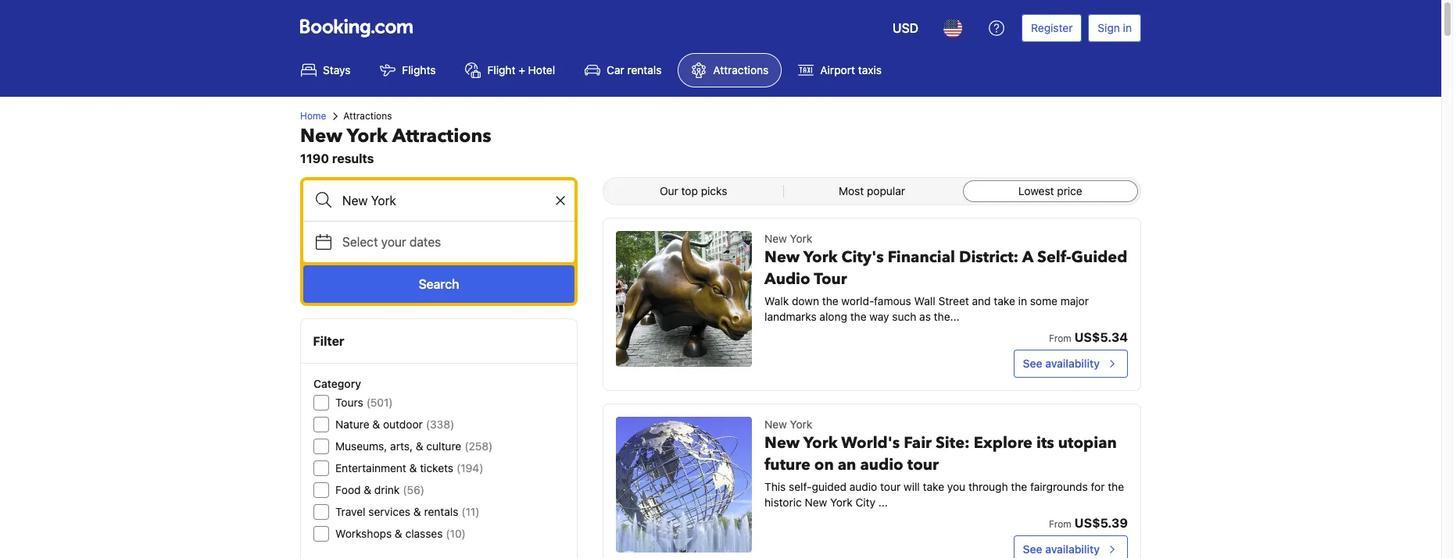 Task type: describe. For each thing, give the bounding box(es) containing it.
food & drink (56)
[[335, 484, 424, 497]]

results
[[332, 152, 374, 166]]

attractions link
[[678, 53, 782, 88]]

register
[[1031, 21, 1073, 34]]

sign in
[[1098, 21, 1132, 34]]

workshops
[[335, 528, 392, 541]]

see for explore
[[1023, 543, 1042, 557]]

york up audio
[[790, 232, 812, 245]]

district:
[[959, 247, 1019, 268]]

from for utopian
[[1049, 519, 1071, 531]]

flights
[[402, 63, 436, 77]]

(11)
[[461, 506, 480, 519]]

home link
[[300, 109, 326, 123]]

(194)
[[457, 462, 483, 475]]

Where are you going? search field
[[303, 181, 575, 221]]

arts,
[[390, 440, 413, 453]]

attractions inside "new york attractions 1190 results"
[[392, 123, 491, 149]]

car rentals
[[607, 63, 662, 77]]

0 vertical spatial in
[[1123, 21, 1132, 34]]

& down (56)
[[413, 506, 421, 519]]

entertainment
[[335, 462, 406, 475]]

new york new york city's financial district: a self-guided audio tour walk down the world-famous wall street and take in some major landmarks along the way such as the...
[[764, 232, 1127, 324]]

category
[[313, 378, 361, 391]]

availability for new york city's financial district: a self-guided audio tour
[[1045, 357, 1100, 370]]

city
[[855, 496, 875, 510]]

way
[[869, 310, 889, 324]]

flight
[[487, 63, 515, 77]]

drink
[[374, 484, 400, 497]]

dates
[[410, 235, 441, 249]]

historic
[[764, 496, 802, 510]]

in inside new york new york city's financial district: a self-guided audio tour walk down the world-famous wall street and take in some major landmarks along the way such as the...
[[1018, 295, 1027, 308]]

most
[[839, 184, 864, 198]]

search
[[419, 277, 459, 292]]

sign
[[1098, 21, 1120, 34]]

outdoor
[[383, 418, 423, 431]]

utopian
[[1058, 433, 1117, 454]]

taxis
[[858, 63, 882, 77]]

the down world-
[[850, 310, 866, 324]]

filter
[[313, 335, 345, 349]]

such
[[892, 310, 916, 324]]

services
[[368, 506, 410, 519]]

& for outdoor
[[372, 418, 380, 431]]

you
[[947, 481, 965, 494]]

future
[[764, 455, 810, 476]]

(501)
[[366, 396, 393, 410]]

entertainment & tickets (194)
[[335, 462, 483, 475]]

airport taxis
[[820, 63, 882, 77]]

self-
[[789, 481, 812, 494]]

car rentals link
[[571, 53, 675, 88]]

price
[[1057, 184, 1082, 198]]

travel services & rentals (11)
[[335, 506, 480, 519]]

the right for
[[1108, 481, 1124, 494]]

an
[[838, 455, 856, 476]]

new york world's fair site: explore its utopian future on an audio tour image
[[616, 417, 752, 553]]

0 horizontal spatial tour
[[880, 481, 901, 494]]

as
[[919, 310, 931, 324]]

(258)
[[464, 440, 493, 453]]

hotel
[[528, 63, 555, 77]]

will
[[904, 481, 920, 494]]

down
[[792, 295, 819, 308]]

us$5.39
[[1075, 517, 1128, 531]]

tour
[[814, 269, 847, 290]]

see availability for new york city's financial district: a self-guided audio tour
[[1023, 357, 1100, 370]]

world-
[[841, 295, 874, 308]]

car
[[607, 63, 624, 77]]

lowest price
[[1018, 184, 1082, 198]]

take inside new york new york world's fair site: explore its utopian future on an audio tour this self-guided audio tour will take you through the fairgrounds for the historic new york city ...
[[923, 481, 944, 494]]

& right arts,
[[416, 440, 423, 453]]

top
[[681, 184, 698, 198]]

museums,
[[335, 440, 387, 453]]

guided
[[1071, 247, 1127, 268]]

select
[[342, 235, 378, 249]]

1190
[[300, 152, 329, 166]]

classes
[[405, 528, 443, 541]]

home
[[300, 110, 326, 122]]

a
[[1022, 247, 1033, 268]]

+
[[518, 63, 525, 77]]

sign in link
[[1088, 14, 1141, 42]]

popular
[[867, 184, 905, 198]]

& for classes
[[395, 528, 402, 541]]

most popular
[[839, 184, 905, 198]]



Task type: locate. For each thing, give the bounding box(es) containing it.
& left drink
[[364, 484, 371, 497]]

1 vertical spatial availability
[[1045, 543, 1100, 557]]

rentals up (10)
[[424, 506, 458, 519]]

0 vertical spatial rentals
[[627, 63, 662, 77]]

some
[[1030, 295, 1057, 308]]

on
[[814, 455, 834, 476]]

york down guided
[[830, 496, 852, 510]]

in left some
[[1018, 295, 1027, 308]]

audio
[[860, 455, 903, 476], [849, 481, 877, 494]]

0 horizontal spatial take
[[923, 481, 944, 494]]

see availability down from us$5.39
[[1023, 543, 1100, 557]]

& down the travel services & rentals (11)
[[395, 528, 402, 541]]

(338)
[[426, 418, 454, 431]]

(10)
[[446, 528, 466, 541]]

see down some
[[1023, 357, 1042, 370]]

1 availability from the top
[[1045, 357, 1100, 370]]

from for guided
[[1049, 333, 1071, 345]]

see availability down from us$5.34
[[1023, 357, 1100, 370]]

and
[[972, 295, 991, 308]]

0 vertical spatial tour
[[907, 455, 939, 476]]

from down 'fairgrounds'
[[1049, 519, 1071, 531]]

1 see from the top
[[1023, 357, 1042, 370]]

nature
[[335, 418, 369, 431]]

street
[[938, 295, 969, 308]]

the right through
[[1011, 481, 1027, 494]]

major
[[1060, 295, 1089, 308]]

from us$5.39
[[1049, 517, 1128, 531]]

register link
[[1022, 14, 1082, 42]]

1 vertical spatial take
[[923, 481, 944, 494]]

0 vertical spatial see availability
[[1023, 357, 1100, 370]]

usd
[[893, 21, 918, 35]]

2 availability from the top
[[1045, 543, 1100, 557]]

see availability for new york world's fair site: explore its utopian future on an audio tour
[[1023, 543, 1100, 557]]

along
[[819, 310, 847, 324]]

take right the will
[[923, 481, 944, 494]]

...
[[878, 496, 888, 510]]

(56)
[[403, 484, 424, 497]]

fairgrounds
[[1030, 481, 1088, 494]]

0 horizontal spatial in
[[1018, 295, 1027, 308]]

site:
[[936, 433, 970, 454]]

1 horizontal spatial tour
[[907, 455, 939, 476]]

lowest
[[1018, 184, 1054, 198]]

tours
[[335, 396, 363, 410]]

& down '(501)'
[[372, 418, 380, 431]]

flight + hotel
[[487, 63, 555, 77]]

stays link
[[288, 53, 364, 88]]

0 vertical spatial attractions
[[713, 63, 769, 77]]

for
[[1091, 481, 1105, 494]]

&
[[372, 418, 380, 431], [416, 440, 423, 453], [409, 462, 417, 475], [364, 484, 371, 497], [413, 506, 421, 519], [395, 528, 402, 541]]

1 horizontal spatial in
[[1123, 21, 1132, 34]]

the...
[[934, 310, 959, 324]]

through
[[968, 481, 1008, 494]]

city's
[[841, 247, 884, 268]]

rentals
[[627, 63, 662, 77], [424, 506, 458, 519]]

take right and
[[994, 295, 1015, 308]]

1 horizontal spatial rentals
[[627, 63, 662, 77]]

airport taxis link
[[785, 53, 895, 88]]

york up the future
[[790, 418, 812, 431]]

availability for new york world's fair site: explore its utopian future on an audio tour
[[1045, 543, 1100, 557]]

1 vertical spatial from
[[1049, 519, 1071, 531]]

us$5.34
[[1074, 331, 1128, 345]]

audio
[[764, 269, 810, 290]]

new york attractions 1190 results
[[300, 123, 491, 166]]

& for drink
[[364, 484, 371, 497]]

the
[[822, 295, 838, 308], [850, 310, 866, 324], [1011, 481, 1027, 494], [1108, 481, 1124, 494]]

audio down "world's"
[[860, 455, 903, 476]]

2 see from the top
[[1023, 543, 1042, 557]]

new york new york world's fair site: explore its utopian future on an audio tour this self-guided audio tour will take you through the fairgrounds for the historic new york city ...
[[764, 418, 1124, 510]]

booking.com image
[[300, 19, 413, 38]]

famous
[[874, 295, 911, 308]]

0 vertical spatial see
[[1023, 357, 1042, 370]]

attractions
[[713, 63, 769, 77], [343, 110, 392, 122], [392, 123, 491, 149]]

new
[[300, 123, 342, 149], [764, 232, 787, 245], [764, 247, 800, 268], [764, 418, 787, 431], [764, 433, 800, 454], [805, 496, 827, 510]]

availability down from us$5.39
[[1045, 543, 1100, 557]]

see availability
[[1023, 357, 1100, 370], [1023, 543, 1100, 557]]

this
[[764, 481, 786, 494]]

take
[[994, 295, 1015, 308], [923, 481, 944, 494]]

york up tour
[[803, 247, 838, 268]]

2 vertical spatial attractions
[[392, 123, 491, 149]]

our
[[660, 184, 678, 198]]

york up on
[[803, 433, 838, 454]]

1 vertical spatial attractions
[[343, 110, 392, 122]]

york inside "new york attractions 1190 results"
[[347, 123, 388, 149]]

2 from from the top
[[1049, 519, 1071, 531]]

explore
[[974, 433, 1032, 454]]

self-
[[1037, 247, 1071, 268]]

landmarks
[[764, 310, 817, 324]]

travel
[[335, 506, 365, 519]]

0 vertical spatial from
[[1049, 333, 1071, 345]]

workshops & classes (10)
[[335, 528, 466, 541]]

2 see availability from the top
[[1023, 543, 1100, 557]]

select your dates
[[342, 235, 441, 249]]

availability down from us$5.34
[[1045, 357, 1100, 370]]

0 horizontal spatial rentals
[[424, 506, 458, 519]]

airport
[[820, 63, 855, 77]]

new inside "new york attractions 1190 results"
[[300, 123, 342, 149]]

0 vertical spatial audio
[[860, 455, 903, 476]]

availability
[[1045, 357, 1100, 370], [1045, 543, 1100, 557]]

take inside new york new york city's financial district: a self-guided audio tour walk down the world-famous wall street and take in some major landmarks along the way such as the...
[[994, 295, 1015, 308]]

the up along at the bottom
[[822, 295, 838, 308]]

1 horizontal spatial take
[[994, 295, 1015, 308]]

in right sign
[[1123, 21, 1132, 34]]

our top picks
[[660, 184, 727, 198]]

nature & outdoor (338)
[[335, 418, 454, 431]]

world's
[[841, 433, 900, 454]]

from down major
[[1049, 333, 1071, 345]]

museums, arts, & culture (258)
[[335, 440, 493, 453]]

0 vertical spatial availability
[[1045, 357, 1100, 370]]

1 vertical spatial rentals
[[424, 506, 458, 519]]

from us$5.34
[[1049, 331, 1128, 345]]

1 vertical spatial see availability
[[1023, 543, 1100, 557]]

new york city's financial district: a self-guided audio tour image
[[616, 231, 752, 367]]

walk
[[764, 295, 789, 308]]

from inside from us$5.34
[[1049, 333, 1071, 345]]

from inside from us$5.39
[[1049, 519, 1071, 531]]

tours (501)
[[335, 396, 393, 410]]

1 see availability from the top
[[1023, 357, 1100, 370]]

tour up ...
[[880, 481, 901, 494]]

1 vertical spatial in
[[1018, 295, 1027, 308]]

see down 'fairgrounds'
[[1023, 543, 1042, 557]]

search button
[[303, 266, 575, 303]]

1 vertical spatial see
[[1023, 543, 1042, 557]]

& for tickets
[[409, 462, 417, 475]]

1 vertical spatial tour
[[880, 481, 901, 494]]

its
[[1036, 433, 1054, 454]]

1 from from the top
[[1049, 333, 1071, 345]]

tour down fair
[[907, 455, 939, 476]]

rentals right the car
[[627, 63, 662, 77]]

from
[[1049, 333, 1071, 345], [1049, 519, 1071, 531]]

tickets
[[420, 462, 453, 475]]

fair
[[904, 433, 932, 454]]

see for a
[[1023, 357, 1042, 370]]

flight + hotel link
[[452, 53, 568, 88]]

culture
[[426, 440, 461, 453]]

1 vertical spatial audio
[[849, 481, 877, 494]]

york up the results
[[347, 123, 388, 149]]

guided
[[812, 481, 847, 494]]

flights link
[[367, 53, 449, 88]]

0 vertical spatial take
[[994, 295, 1015, 308]]

audio up city
[[849, 481, 877, 494]]

& up (56)
[[409, 462, 417, 475]]



Task type: vqa. For each thing, say whether or not it's contained in the screenshot.


